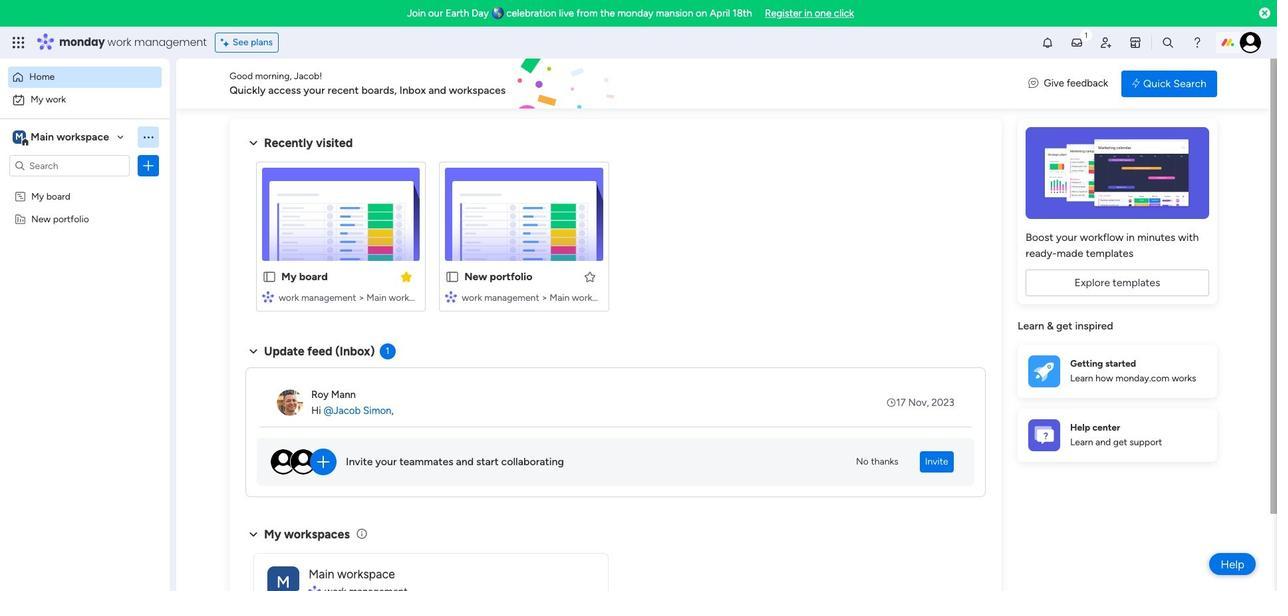 Task type: vqa. For each thing, say whether or not it's contained in the screenshot.
the them to the right
no



Task type: describe. For each thing, give the bounding box(es) containing it.
update feed image
[[1071, 36, 1084, 49]]

search everything image
[[1162, 36, 1175, 49]]

1 element
[[380, 343, 396, 359]]

close update feed (inbox) image
[[246, 343, 262, 359]]

v2 user feedback image
[[1029, 76, 1039, 91]]

templates image image
[[1030, 127, 1206, 219]]

help center element
[[1018, 408, 1218, 462]]

roy mann image
[[277, 389, 304, 416]]

select product image
[[12, 36, 25, 49]]

1 image
[[1081, 27, 1093, 42]]

notifications image
[[1042, 36, 1055, 49]]

1 vertical spatial option
[[8, 89, 162, 110]]

workspace image
[[268, 566, 300, 591]]

close my workspaces image
[[246, 526, 262, 542]]

close recently visited image
[[246, 135, 262, 151]]

getting started element
[[1018, 344, 1218, 398]]



Task type: locate. For each thing, give the bounding box(es) containing it.
options image
[[142, 159, 155, 172]]

monday marketplace image
[[1130, 36, 1143, 49]]

workspace image
[[13, 130, 26, 144]]

1 public board image from the left
[[262, 270, 277, 284]]

0 horizontal spatial public board image
[[262, 270, 277, 284]]

2 public board image from the left
[[445, 270, 460, 284]]

public board image for remove from favorites image
[[262, 270, 277, 284]]

workspace options image
[[142, 130, 155, 144]]

quick search results list box
[[246, 151, 986, 327]]

Search in workspace field
[[28, 158, 111, 173]]

invite members image
[[1100, 36, 1114, 49]]

1 horizontal spatial public board image
[[445, 270, 460, 284]]

option
[[8, 67, 162, 88], [8, 89, 162, 110], [0, 184, 170, 187]]

list box
[[0, 182, 170, 410]]

add to favorites image
[[583, 270, 597, 283]]

v2 bolt switch image
[[1133, 76, 1141, 91]]

public board image for add to favorites image
[[445, 270, 460, 284]]

0 vertical spatial option
[[8, 67, 162, 88]]

jacob simon image
[[1241, 32, 1262, 53]]

2 vertical spatial option
[[0, 184, 170, 187]]

help image
[[1191, 36, 1205, 49]]

public board image
[[262, 270, 277, 284], [445, 270, 460, 284]]

workspace selection element
[[13, 129, 111, 146]]

see plans image
[[221, 35, 233, 50]]

remove from favorites image
[[400, 270, 414, 283]]



